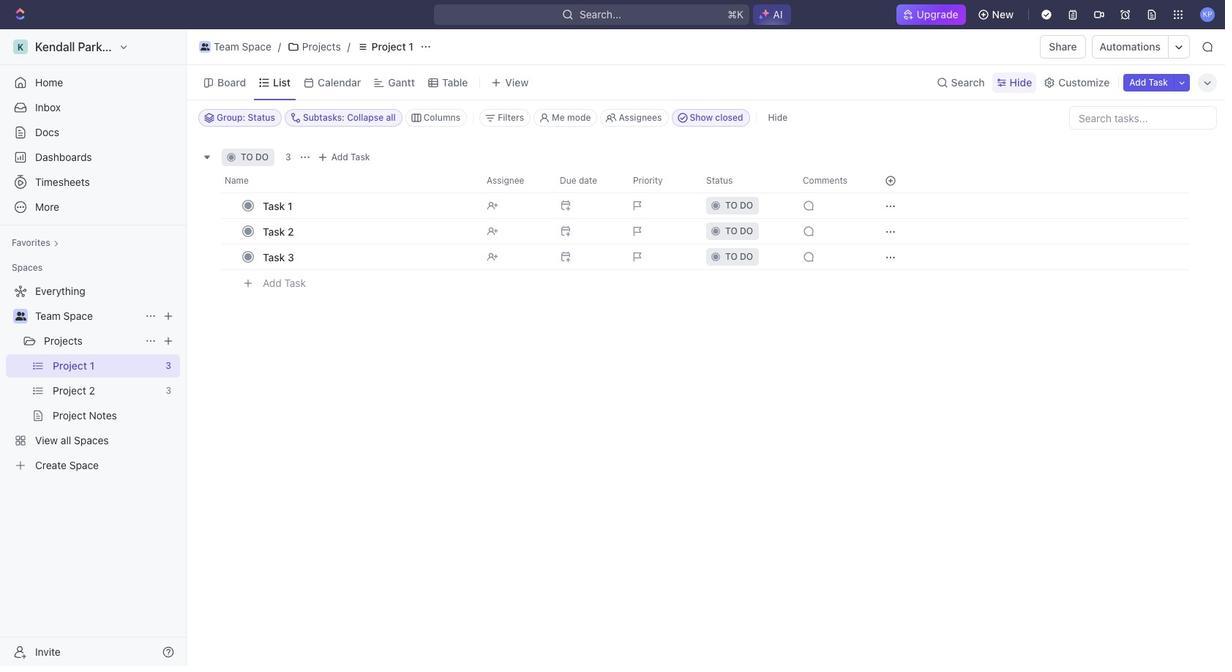 Task type: locate. For each thing, give the bounding box(es) containing it.
2 vertical spatial 1
[[90, 359, 95, 372]]

/ up the calendar
[[347, 40, 350, 53]]

2 to do button from the top
[[698, 218, 794, 245]]

customize
[[1059, 76, 1110, 88]]

1 horizontal spatial add task button
[[314, 149, 376, 166]]

0 horizontal spatial /
[[278, 40, 281, 53]]

project
[[372, 40, 406, 53], [53, 359, 87, 372], [53, 384, 86, 397], [53, 409, 86, 422]]

status right priority dropdown button
[[706, 175, 733, 186]]

projects inside tree
[[44, 335, 83, 347]]

all
[[386, 112, 396, 123], [61, 434, 71, 447]]

3
[[286, 152, 291, 163], [288, 251, 294, 263], [166, 360, 171, 371], [166, 385, 171, 396]]

me
[[552, 112, 565, 123]]

show
[[690, 112, 713, 123]]

team space down the everything
[[35, 310, 93, 322]]

1 horizontal spatial project 1
[[372, 40, 414, 53]]

‎task 2
[[263, 225, 294, 238]]

all inside sidebar navigation
[[61, 434, 71, 447]]

task up name dropdown button
[[351, 152, 370, 163]]

do
[[255, 152, 269, 163], [740, 200, 753, 211], [740, 225, 753, 236], [740, 251, 753, 262]]

add up name dropdown button
[[331, 152, 348, 163]]

0 vertical spatial view
[[505, 76, 529, 88]]

1 horizontal spatial projects link
[[284, 38, 345, 56]]

3 to do button from the top
[[698, 244, 794, 270]]

1 horizontal spatial 2
[[288, 225, 294, 238]]

ai button
[[754, 4, 791, 25]]

status right group:
[[248, 112, 275, 123]]

0 horizontal spatial project 1
[[53, 359, 95, 372]]

view inside button
[[505, 76, 529, 88]]

projects link down everything link
[[44, 329, 139, 353]]

1 / from the left
[[278, 40, 281, 53]]

view
[[505, 76, 529, 88], [35, 434, 58, 447]]

2 inside sidebar navigation
[[89, 384, 95, 397]]

0 vertical spatial add
[[1130, 77, 1147, 87]]

kendall
[[35, 40, 75, 53]]

0 horizontal spatial projects
[[44, 335, 83, 347]]

team space link up board
[[195, 38, 275, 56]]

notes
[[89, 409, 117, 422]]

tree
[[6, 280, 180, 477]]

add task up 'search tasks...' text box
[[1130, 77, 1168, 87]]

due date button
[[551, 169, 624, 193]]

0 vertical spatial project 1
[[372, 40, 414, 53]]

0 vertical spatial hide
[[1010, 76, 1032, 88]]

dashboards link
[[6, 146, 180, 169]]

team space up board
[[214, 40, 272, 53]]

0 vertical spatial add task button
[[1124, 74, 1174, 91]]

create space link
[[6, 454, 177, 477]]

home
[[35, 76, 63, 89]]

0 vertical spatial status
[[248, 112, 275, 123]]

1 horizontal spatial all
[[386, 112, 396, 123]]

hide right closed
[[768, 112, 788, 123]]

space down everything link
[[63, 310, 93, 322]]

project 1 link up project 2 link
[[53, 354, 160, 378]]

hide
[[1010, 76, 1032, 88], [768, 112, 788, 123]]

‎task down ‎task 1
[[263, 225, 285, 238]]

to do
[[241, 152, 269, 163], [725, 200, 753, 211], [725, 225, 753, 236], [725, 251, 753, 262]]

1 up ‎task 2
[[288, 199, 293, 212]]

k
[[17, 41, 24, 52]]

add down task 3
[[263, 276, 282, 289]]

docs
[[35, 126, 59, 138]]

tree inside sidebar navigation
[[6, 280, 180, 477]]

1 horizontal spatial hide
[[1010, 76, 1032, 88]]

more button
[[6, 195, 180, 219]]

‎task 1 link
[[259, 195, 475, 216]]

space
[[242, 40, 272, 53], [63, 310, 93, 322], [69, 459, 99, 471]]

team inside tree
[[35, 310, 61, 322]]

0 horizontal spatial team space
[[35, 310, 93, 322]]

all right the collapse
[[386, 112, 396, 123]]

1 horizontal spatial view
[[505, 76, 529, 88]]

tree containing everything
[[6, 280, 180, 477]]

add task button down task 3
[[256, 275, 312, 292]]

1 horizontal spatial spaces
[[74, 434, 109, 447]]

team up board
[[214, 40, 239, 53]]

space down view all spaces link
[[69, 459, 99, 471]]

project 1 up project 2
[[53, 359, 95, 372]]

projects
[[302, 40, 341, 53], [44, 335, 83, 347]]

‎task up ‎task 2
[[263, 199, 285, 212]]

view all spaces link
[[6, 429, 177, 452]]

2 up task 3
[[288, 225, 294, 238]]

projects link up the calendar link
[[284, 38, 345, 56]]

view inside sidebar navigation
[[35, 434, 58, 447]]

team space
[[214, 40, 272, 53], [35, 310, 93, 322]]

add task up name dropdown button
[[331, 152, 370, 163]]

status
[[248, 112, 275, 123], [706, 175, 733, 186]]

to do button for ‎task 1
[[698, 193, 794, 219]]

2 / from the left
[[347, 40, 350, 53]]

0 horizontal spatial all
[[61, 434, 71, 447]]

view up 'create'
[[35, 434, 58, 447]]

1 vertical spatial hide
[[768, 112, 788, 123]]

view up filters
[[505, 76, 529, 88]]

1 horizontal spatial status
[[706, 175, 733, 186]]

1 to do button from the top
[[698, 193, 794, 219]]

1 vertical spatial team space
[[35, 310, 93, 322]]

0 horizontal spatial view
[[35, 434, 58, 447]]

1 horizontal spatial add
[[331, 152, 348, 163]]

0 vertical spatial 2
[[288, 225, 294, 238]]

group:
[[217, 112, 245, 123]]

1 up project 2 link
[[90, 359, 95, 372]]

timesheets
[[35, 176, 90, 188]]

1 vertical spatial add task
[[331, 152, 370, 163]]

add down automations button
[[1130, 77, 1147, 87]]

1 vertical spatial ‎task
[[263, 225, 285, 238]]

2
[[288, 225, 294, 238], [89, 384, 95, 397]]

to
[[241, 152, 253, 163], [725, 200, 738, 211], [725, 225, 738, 236], [725, 251, 738, 262]]

1 vertical spatial team space link
[[35, 305, 139, 328]]

0 horizontal spatial add
[[263, 276, 282, 289]]

to do for task 3
[[725, 251, 753, 262]]

list link
[[270, 72, 291, 93]]

0 vertical spatial projects link
[[284, 38, 345, 56]]

to for ‎task 1
[[725, 200, 738, 211]]

1 vertical spatial user group image
[[15, 312, 26, 321]]

1 vertical spatial project 1 link
[[53, 354, 160, 378]]

0 vertical spatial projects
[[302, 40, 341, 53]]

user group image
[[200, 43, 210, 51], [15, 312, 26, 321]]

2 up project notes
[[89, 384, 95, 397]]

show closed button
[[672, 109, 750, 127]]

0 vertical spatial spaces
[[12, 262, 43, 273]]

1 horizontal spatial user group image
[[200, 43, 210, 51]]

add
[[1130, 77, 1147, 87], [331, 152, 348, 163], [263, 276, 282, 289]]

project up the view all spaces
[[53, 409, 86, 422]]

kendall parks's workspace, , element
[[13, 40, 28, 54]]

0 horizontal spatial add task
[[263, 276, 306, 289]]

view button
[[486, 72, 534, 93]]

task 3 link
[[259, 246, 475, 268]]

kp button
[[1196, 3, 1220, 26]]

2 horizontal spatial 1
[[409, 40, 414, 53]]

2 horizontal spatial add task
[[1130, 77, 1168, 87]]

due
[[560, 175, 577, 186]]

team down the everything
[[35, 310, 61, 322]]

project 1 up gantt
[[372, 40, 414, 53]]

0 vertical spatial ‎task
[[263, 199, 285, 212]]

columns
[[424, 112, 461, 123]]

2 horizontal spatial add
[[1130, 77, 1147, 87]]

0 horizontal spatial team
[[35, 310, 61, 322]]

space up list link
[[242, 40, 272, 53]]

do for ‎task 2
[[740, 225, 753, 236]]

1 vertical spatial team
[[35, 310, 61, 322]]

1 ‎task from the top
[[263, 199, 285, 212]]

projects down the everything
[[44, 335, 83, 347]]

1 vertical spatial 2
[[89, 384, 95, 397]]

spaces
[[12, 262, 43, 273], [74, 434, 109, 447]]

0 horizontal spatial 2
[[89, 384, 95, 397]]

0 vertical spatial team space link
[[195, 38, 275, 56]]

task up 'search tasks...' text box
[[1149, 77, 1168, 87]]

project 1 link up the gantt link
[[353, 38, 417, 56]]

2 vertical spatial add task
[[263, 276, 306, 289]]

1 vertical spatial view
[[35, 434, 58, 447]]

0 vertical spatial add task
[[1130, 77, 1168, 87]]

add task
[[1130, 77, 1168, 87], [331, 152, 370, 163], [263, 276, 306, 289]]

1 vertical spatial add
[[331, 152, 348, 163]]

add task down task 3
[[263, 276, 306, 289]]

to do button for ‎task 2
[[698, 218, 794, 245]]

spaces down the favorites
[[12, 262, 43, 273]]

kp
[[1203, 10, 1213, 19]]

2 for project 2
[[89, 384, 95, 397]]

1 horizontal spatial add task
[[331, 152, 370, 163]]

1 vertical spatial 1
[[288, 199, 293, 212]]

parks's
[[78, 40, 118, 53]]

search button
[[932, 72, 990, 93]]

team
[[214, 40, 239, 53], [35, 310, 61, 322]]

0 vertical spatial 1
[[409, 40, 414, 53]]

0 horizontal spatial hide
[[768, 112, 788, 123]]

board link
[[215, 72, 246, 93]]

assignee
[[487, 175, 524, 186]]

add task button
[[1124, 74, 1174, 91], [314, 149, 376, 166], [256, 275, 312, 292]]

task
[[1149, 77, 1168, 87], [351, 152, 370, 163], [263, 251, 285, 263], [284, 276, 306, 289]]

‎task for ‎task 2
[[263, 225, 285, 238]]

0 vertical spatial project 1 link
[[353, 38, 417, 56]]

1 up gantt
[[409, 40, 414, 53]]

1 horizontal spatial project 1 link
[[353, 38, 417, 56]]

share button
[[1041, 35, 1086, 59]]

0 vertical spatial space
[[242, 40, 272, 53]]

docs link
[[6, 121, 180, 144]]

view for view all spaces
[[35, 434, 58, 447]]

2 ‎task from the top
[[263, 225, 285, 238]]

0 vertical spatial team
[[214, 40, 239, 53]]

to do for ‎task 1
[[725, 200, 753, 211]]

0 horizontal spatial 1
[[90, 359, 95, 372]]

team space link
[[195, 38, 275, 56], [35, 305, 139, 328]]

1 vertical spatial projects
[[44, 335, 83, 347]]

1 vertical spatial project 1
[[53, 359, 95, 372]]

2 vertical spatial space
[[69, 459, 99, 471]]

closed
[[716, 112, 743, 123]]

task down ‎task 2
[[263, 251, 285, 263]]

all up create space at left bottom
[[61, 434, 71, 447]]

0 horizontal spatial user group image
[[15, 312, 26, 321]]

comments button
[[794, 169, 868, 193]]

project 1
[[372, 40, 414, 53], [53, 359, 95, 372]]

to for task 3
[[725, 251, 738, 262]]

project 1 link
[[353, 38, 417, 56], [53, 354, 160, 378]]

1 vertical spatial add task button
[[314, 149, 376, 166]]

to do for ‎task 2
[[725, 225, 753, 236]]

1 horizontal spatial /
[[347, 40, 350, 53]]

ai
[[773, 8, 783, 20]]

team space link down everything link
[[35, 305, 139, 328]]

project 2
[[53, 384, 95, 397]]

1 vertical spatial spaces
[[74, 434, 109, 447]]

project up project 2
[[53, 359, 87, 372]]

0 vertical spatial user group image
[[200, 43, 210, 51]]

0 horizontal spatial projects link
[[44, 329, 139, 353]]

project 1 inside sidebar navigation
[[53, 359, 95, 372]]

hide right search
[[1010, 76, 1032, 88]]

1 vertical spatial all
[[61, 434, 71, 447]]

spaces up the create space link
[[74, 434, 109, 447]]

1 horizontal spatial team space
[[214, 40, 272, 53]]

upgrade
[[917, 8, 959, 20]]

gantt link
[[385, 72, 415, 93]]

projects up the calendar link
[[302, 40, 341, 53]]

status inside status dropdown button
[[706, 175, 733, 186]]

1 vertical spatial projects link
[[44, 329, 139, 353]]

0 horizontal spatial add task button
[[256, 275, 312, 292]]

add task button up 'search tasks...' text box
[[1124, 74, 1174, 91]]

1
[[409, 40, 414, 53], [288, 199, 293, 212], [90, 359, 95, 372]]

add task button up name dropdown button
[[314, 149, 376, 166]]

search...
[[580, 8, 622, 20]]

/ up list
[[278, 40, 281, 53]]

new button
[[972, 3, 1023, 26]]

1 vertical spatial status
[[706, 175, 733, 186]]



Task type: vqa. For each thing, say whether or not it's contained in the screenshot.
Board LINK
yes



Task type: describe. For each thing, give the bounding box(es) containing it.
customize button
[[1040, 72, 1114, 93]]

home link
[[6, 71, 180, 94]]

gantt
[[388, 76, 415, 88]]

user group image inside sidebar navigation
[[15, 312, 26, 321]]

workspace
[[121, 40, 181, 53]]

subtasks:
[[303, 112, 345, 123]]

share
[[1049, 40, 1077, 53]]

‎task 2 link
[[259, 221, 475, 242]]

show closed
[[690, 112, 743, 123]]

collapse
[[347, 112, 384, 123]]

do for ‎task 1
[[740, 200, 753, 211]]

‎task 1
[[263, 199, 293, 212]]

invite
[[35, 645, 61, 658]]

comments
[[803, 175, 848, 186]]

due date
[[560, 175, 597, 186]]

me mode button
[[534, 109, 598, 127]]

1 horizontal spatial team
[[214, 40, 239, 53]]

0 vertical spatial team space
[[214, 40, 272, 53]]

to do button for task 3
[[698, 244, 794, 270]]

0 horizontal spatial spaces
[[12, 262, 43, 273]]

search
[[951, 76, 985, 88]]

priority button
[[624, 169, 698, 193]]

2 vertical spatial add task button
[[256, 275, 312, 292]]

task down task 3
[[284, 276, 306, 289]]

assignees button
[[601, 109, 669, 127]]

everything link
[[6, 280, 177, 303]]

project notes link
[[53, 404, 177, 428]]

0 horizontal spatial status
[[248, 112, 275, 123]]

calendar link
[[315, 72, 361, 93]]

0 horizontal spatial team space link
[[35, 305, 139, 328]]

name
[[225, 175, 249, 186]]

columns button
[[405, 109, 467, 127]]

status button
[[698, 169, 794, 193]]

1 inside sidebar navigation
[[90, 359, 95, 372]]

priority
[[633, 175, 663, 186]]

calendar
[[318, 76, 361, 88]]

1 horizontal spatial projects
[[302, 40, 341, 53]]

me mode
[[552, 112, 591, 123]]

2 vertical spatial add
[[263, 276, 282, 289]]

name button
[[222, 169, 478, 193]]

table link
[[439, 72, 468, 93]]

task 3
[[263, 251, 294, 263]]

2 horizontal spatial add task button
[[1124, 74, 1174, 91]]

view for view
[[505, 76, 529, 88]]

hide inside button
[[768, 112, 788, 123]]

kendall parks's workspace
[[35, 40, 181, 53]]

⌘k
[[728, 8, 744, 20]]

group: status
[[217, 112, 275, 123]]

assignees
[[619, 112, 662, 123]]

view button
[[486, 65, 609, 100]]

1 horizontal spatial 1
[[288, 199, 293, 212]]

user group image inside team space link
[[200, 43, 210, 51]]

date
[[579, 175, 597, 186]]

list
[[273, 76, 291, 88]]

assignee button
[[478, 169, 551, 193]]

mode
[[567, 112, 591, 123]]

project 2 link
[[53, 379, 160, 403]]

do for task 3
[[740, 251, 753, 262]]

hide button
[[763, 109, 794, 127]]

create space
[[35, 459, 99, 471]]

0 horizontal spatial project 1 link
[[53, 354, 160, 378]]

1 vertical spatial space
[[63, 310, 93, 322]]

hide inside dropdown button
[[1010, 76, 1032, 88]]

table
[[442, 76, 468, 88]]

inbox
[[35, 101, 61, 113]]

team space inside sidebar navigation
[[35, 310, 93, 322]]

new
[[992, 8, 1014, 20]]

filters button
[[480, 109, 531, 127]]

1 horizontal spatial team space link
[[195, 38, 275, 56]]

2 for ‎task 2
[[288, 225, 294, 238]]

upgrade link
[[896, 4, 966, 25]]

favorites
[[12, 237, 50, 248]]

more
[[35, 201, 59, 213]]

‎task for ‎task 1
[[263, 199, 285, 212]]

timesheets link
[[6, 171, 180, 194]]

view all spaces
[[35, 434, 109, 447]]

0 vertical spatial all
[[386, 112, 396, 123]]

project up project notes
[[53, 384, 86, 397]]

project up the gantt link
[[372, 40, 406, 53]]

dashboards
[[35, 151, 92, 163]]

to for ‎task 2
[[725, 225, 738, 236]]

hide button
[[992, 72, 1037, 93]]

Search tasks... text field
[[1070, 107, 1217, 129]]

automations
[[1100, 40, 1161, 53]]

favorites button
[[6, 234, 65, 252]]

board
[[217, 76, 246, 88]]

everything
[[35, 285, 85, 297]]

create
[[35, 459, 67, 471]]

inbox link
[[6, 96, 180, 119]]

sidebar navigation
[[0, 29, 190, 666]]

subtasks: collapse all
[[303, 112, 396, 123]]

automations button
[[1093, 36, 1168, 58]]

filters
[[498, 112, 524, 123]]



